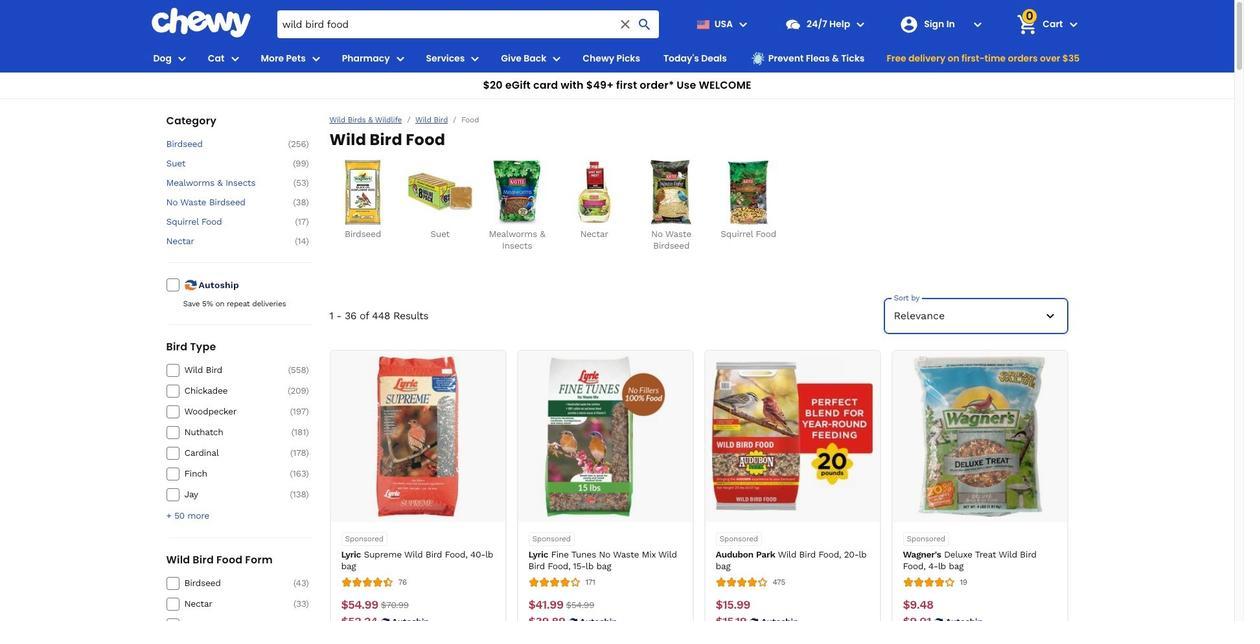 Task type: locate. For each thing, give the bounding box(es) containing it.
no waste birdseed image
[[639, 160, 704, 225]]

menu image
[[393, 51, 408, 66], [549, 51, 565, 66]]

change region menu image
[[736, 17, 751, 32]]

1 horizontal spatial menu image
[[549, 51, 565, 66]]

mealworms & insects image
[[485, 160, 550, 225]]

2 menu image from the left
[[227, 51, 243, 66]]

birdseed image
[[331, 160, 395, 225]]

Product search field
[[277, 10, 659, 38]]

menu image
[[174, 51, 190, 66], [227, 51, 243, 66], [308, 51, 324, 66], [468, 51, 483, 66]]

Search text field
[[277, 10, 659, 38]]

4 menu image from the left
[[468, 51, 483, 66]]

None text field
[[381, 598, 409, 612], [529, 598, 563, 612], [341, 615, 378, 622], [529, 615, 566, 622], [716, 615, 747, 622], [381, 598, 409, 612], [529, 598, 563, 612], [341, 615, 378, 622], [529, 615, 566, 622], [716, 615, 747, 622]]

list
[[330, 160, 1068, 251]]

1 menu image from the left
[[174, 51, 190, 66]]

items image
[[1016, 13, 1039, 36]]

0 horizontal spatial menu image
[[393, 51, 408, 66]]

None text field
[[341, 598, 378, 612], [566, 598, 594, 612], [716, 598, 750, 612], [903, 598, 934, 612], [903, 615, 931, 622], [341, 598, 378, 612], [566, 598, 594, 612], [716, 598, 750, 612], [903, 598, 934, 612], [903, 615, 931, 622]]

lyric fine tunes no waste mix wild bird food, 15-lb bag image
[[525, 356, 686, 517]]

audubon park wild bird food, 20-lb bag image
[[712, 356, 873, 517]]



Task type: describe. For each thing, give the bounding box(es) containing it.
cart menu image
[[1066, 17, 1081, 32]]

wagner's deluxe treat wild bird food, 4-lb bag image
[[900, 356, 1060, 517]]

nectar image
[[562, 160, 627, 225]]

chewy support image
[[785, 16, 802, 33]]

lyric supreme wild bird food, 40-lb bag image
[[338, 356, 498, 517]]

submit search image
[[637, 17, 653, 32]]

squirrel food image
[[716, 160, 781, 225]]

3 menu image from the left
[[308, 51, 324, 66]]

account menu image
[[970, 17, 986, 32]]

delete search image
[[618, 17, 633, 32]]

help menu image
[[853, 17, 869, 32]]

suet image
[[408, 160, 472, 225]]

site banner
[[0, 0, 1235, 99]]

1 menu image from the left
[[393, 51, 408, 66]]

chewy home image
[[151, 8, 251, 38]]

2 menu image from the left
[[549, 51, 565, 66]]



Task type: vqa. For each thing, say whether or not it's contained in the screenshot.
cart
no



